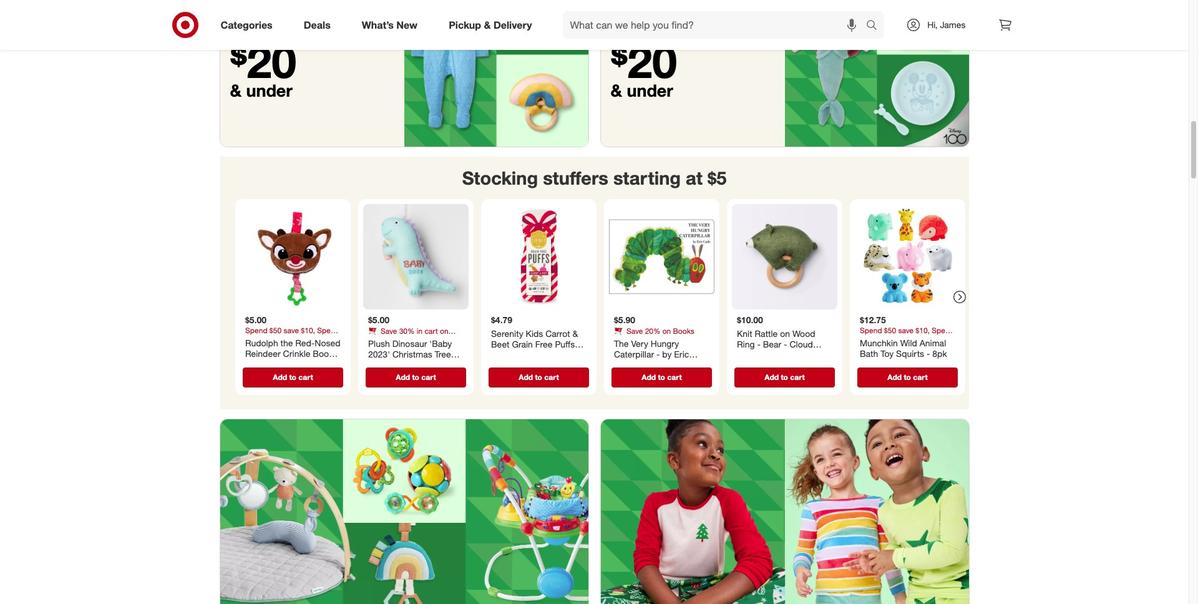 Task type: locate. For each thing, give the bounding box(es) containing it.
add to cart button for munchkin wild animal bath toy squirts - 8pk
[[857, 367, 958, 387]]

add for the very hungry caterpillar - by eric carle (board book)
[[642, 372, 656, 382]]

add
[[273, 372, 287, 382], [396, 372, 410, 382], [519, 372, 533, 382], [642, 372, 656, 382], [765, 372, 779, 382], [888, 372, 902, 382]]

pickup & delivery
[[449, 18, 532, 31]]

0 horizontal spatial $5.00
[[245, 315, 266, 325]]

mint
[[410, 360, 427, 371]]

2 & under from the left
[[611, 80, 673, 100]]

0 horizontal spatial & under
[[230, 80, 293, 100]]

$4.79 serenity kids carrot & beet grain free puffs baby snack - 1.5oz
[[491, 315, 578, 361]]

3 add from the left
[[519, 372, 533, 382]]

on up 'baby
[[440, 326, 448, 336]]

stocking stuffers starting at $5
[[462, 167, 727, 189]]

- inside the very hungry caterpillar - by eric carle (board book)
[[656, 349, 660, 360]]

3 to from the left
[[535, 372, 542, 382]]

serenity
[[491, 328, 523, 339]]

& up the puffs
[[572, 328, 578, 339]]

5 add to cart button from the left
[[735, 367, 835, 387]]

categories
[[221, 18, 273, 31]]

the very hungry caterpillar - by eric carle (board book)
[[614, 338, 689, 371]]

& under
[[230, 80, 293, 100], [611, 80, 673, 100]]

$5.00 link
[[240, 204, 346, 365]]

hi, james
[[928, 19, 966, 30]]

$20
[[230, 34, 297, 89], [611, 34, 677, 89]]

2 under from the left
[[627, 80, 673, 100]]

save
[[381, 326, 397, 336], [627, 326, 643, 336]]

1 horizontal spatial $20
[[611, 34, 677, 89]]

rudolph the red-nosed reindeer crinkle book with teether baby learning toy - christmas image
[[240, 204, 346, 310]]

&
[[484, 18, 491, 31], [230, 80, 242, 100], [611, 80, 622, 100], [572, 328, 578, 339]]

$10.00 knit rattle on wood ring - bear - cloud island™
[[737, 315, 815, 361]]

pickup & delivery link
[[438, 11, 548, 39]]

& under down baby
[[230, 80, 293, 100]]

cart for plush dinosaur 'baby 2023' christmas tree ornament mint - wondershop™
[[421, 372, 436, 382]]

munchkin wild animal bath toy squirts - 8pk
[[860, 337, 947, 359]]

- left by
[[656, 349, 660, 360]]

1 horizontal spatial on
[[663, 326, 671, 336]]

8pk
[[933, 348, 947, 359]]

under
[[246, 80, 293, 100], [627, 80, 673, 100]]

-
[[757, 339, 761, 350], [784, 339, 787, 350], [927, 348, 930, 359], [656, 349, 660, 360], [540, 350, 544, 361], [429, 360, 433, 371]]

4 add to cart from the left
[[642, 372, 682, 382]]

5 add from the left
[[765, 372, 779, 382]]

4 add to cart button from the left
[[612, 367, 712, 387]]

bath
[[860, 348, 878, 359]]

4 add from the left
[[642, 372, 656, 382]]

add to cart for knit rattle on wood ring - bear - cloud island™
[[765, 372, 805, 382]]

- right mint
[[429, 360, 433, 371]]

$10.00
[[737, 315, 763, 325]]

6 add from the left
[[888, 372, 902, 382]]

- down free
[[540, 350, 544, 361]]

cart for the very hungry caterpillar - by eric carle (board book)
[[667, 372, 682, 382]]

add to cart for the very hungry caterpillar - by eric carle (board book)
[[642, 372, 682, 382]]

1 horizontal spatial & under
[[611, 80, 673, 100]]

categories link
[[210, 11, 288, 39]]

- left 8pk
[[927, 348, 930, 359]]

by
[[662, 349, 672, 360]]

caterpillar
[[614, 349, 654, 360]]

'baby
[[429, 338, 452, 349]]

- inside plush dinosaur 'baby 2023' christmas tree ornament mint - wondershop™
[[429, 360, 433, 371]]

squirts
[[896, 348, 924, 359]]

2 add to cart button from the left
[[366, 367, 466, 387]]

1 & under from the left
[[230, 80, 293, 100]]

cart for knit rattle on wood ring - bear - cloud island™
[[790, 372, 805, 382]]

0 horizontal spatial island™
[[280, 5, 334, 26]]

- right ring
[[757, 339, 761, 350]]

disney100
[[611, 5, 690, 26]]

munchkin
[[860, 337, 898, 348]]

6 add to cart button from the left
[[857, 367, 958, 387]]

1 horizontal spatial save
[[627, 326, 643, 336]]

$5.00
[[245, 315, 266, 325], [368, 315, 389, 325]]

toy
[[881, 348, 894, 359]]

cart for serenity kids carrot & beet grain free puffs baby snack - 1.5oz
[[544, 372, 559, 382]]

0 horizontal spatial cloud
[[230, 5, 275, 26]]

2 to from the left
[[412, 372, 419, 382]]

search button
[[861, 11, 891, 41]]

save up 'plush'
[[381, 326, 397, 336]]

2 add from the left
[[396, 372, 410, 382]]

what's new link
[[351, 11, 433, 39]]

1 vertical spatial cloud
[[790, 339, 813, 350]]

baby
[[491, 350, 511, 361]]

on
[[440, 326, 448, 336], [663, 326, 671, 336], [780, 328, 790, 339]]

3 add to cart button from the left
[[489, 367, 589, 387]]

under down of
[[627, 80, 673, 100]]

add for serenity kids carrot & beet grain free puffs baby snack - 1.5oz
[[519, 372, 533, 382]]

& right 'pickup'
[[484, 18, 491, 31]]

1 under from the left
[[246, 80, 293, 100]]

on up bear
[[780, 328, 790, 339]]

30%
[[399, 326, 414, 336]]

1 horizontal spatial island™
[[737, 350, 765, 361]]

dinosaur
[[392, 338, 427, 349]]

$20 for of
[[611, 34, 677, 89]]

2 $5.00 from the left
[[368, 315, 389, 325]]

$12.75
[[860, 315, 886, 325]]

add to cart button for knit rattle on wood ring - bear - cloud island™
[[735, 367, 835, 387]]

5 to from the left
[[781, 372, 788, 382]]

$20 for baby
[[230, 34, 297, 89]]

on inside $10.00 knit rattle on wood ring - bear - cloud island™
[[780, 328, 790, 339]]

on up "hungry"
[[663, 326, 671, 336]]

4 to from the left
[[658, 372, 665, 382]]

wood
[[793, 328, 815, 339]]

ornament
[[368, 360, 407, 371]]

20%
[[645, 326, 660, 336]]

1 to from the left
[[289, 372, 296, 382]]

& down years
[[611, 80, 622, 100]]

2 $20 from the left
[[611, 34, 677, 89]]

0 vertical spatial island™
[[280, 5, 334, 26]]

3 add to cart from the left
[[519, 372, 559, 382]]

knit rattle on wood ring - bear - cloud island™ image
[[732, 204, 838, 310]]

& under for baby
[[230, 80, 293, 100]]

1 horizontal spatial cloud
[[790, 339, 813, 350]]

$5.00 for plush dinosaur 'baby 2023' christmas tree ornament mint - wondershop™ image
[[368, 315, 389, 325]]

& under down years
[[611, 80, 673, 100]]

5 add to cart from the left
[[765, 372, 805, 382]]

0 horizontal spatial save
[[381, 326, 397, 336]]

2 add to cart from the left
[[396, 372, 436, 382]]

save up very
[[627, 326, 643, 336]]

island™ inside cloud island™ baby gifts
[[280, 5, 334, 26]]

1 vertical spatial island™
[[737, 350, 765, 361]]

$20 down categories
[[230, 34, 297, 89]]

book)
[[666, 360, 689, 371]]

to for munchkin wild animal bath toy squirts - 8pk
[[904, 372, 911, 382]]

1 horizontal spatial $5.00
[[368, 315, 389, 325]]

what's
[[362, 18, 394, 31]]

$5
[[708, 167, 727, 189]]

6 to from the left
[[904, 372, 911, 382]]

to for serenity kids carrot & beet grain free puffs baby snack - 1.5oz
[[535, 372, 542, 382]]

stuffers
[[543, 167, 609, 189]]

1 $20 from the left
[[230, 34, 297, 89]]

2 save from the left
[[627, 326, 643, 336]]

$5.00 for the rudolph the red-nosed reindeer crinkle book with teether baby learning toy - christmas image
[[245, 315, 266, 325]]

to for plush dinosaur 'baby 2023' christmas tree ornament mint - wondershop™
[[412, 372, 419, 382]]

add to cart for plush dinosaur 'baby 2023' christmas tree ornament mint - wondershop™
[[396, 372, 436, 382]]

& inside $4.79 serenity kids carrot & beet grain free puffs baby snack - 1.5oz
[[572, 328, 578, 339]]

under down gifts
[[246, 80, 293, 100]]

baby
[[230, 23, 267, 43]]

save inside the save 30% in cart on select holiday decor
[[381, 326, 397, 336]]

2 horizontal spatial on
[[780, 328, 790, 339]]

the very hungry caterpillar - by eric carle (board book) image
[[609, 204, 715, 310]]

$20 down disney100
[[611, 34, 677, 89]]

to
[[289, 372, 296, 382], [412, 372, 419, 382], [535, 372, 542, 382], [658, 372, 665, 382], [781, 372, 788, 382], [904, 372, 911, 382]]

1 $5.00 from the left
[[245, 315, 266, 325]]

wondershop™
[[368, 371, 422, 381]]

6 add to cart from the left
[[888, 372, 928, 382]]

rattle
[[755, 328, 778, 339]]

cart
[[424, 326, 438, 336], [298, 372, 313, 382], [421, 372, 436, 382], [544, 372, 559, 382], [667, 372, 682, 382], [790, 372, 805, 382], [913, 372, 928, 382]]

gifts
[[272, 23, 305, 43]]

island™
[[280, 5, 334, 26], [737, 350, 765, 361]]

knit
[[737, 328, 752, 339]]

add to cart
[[273, 372, 313, 382], [396, 372, 436, 382], [519, 372, 559, 382], [642, 372, 682, 382], [765, 372, 805, 382], [888, 372, 928, 382]]

0 horizontal spatial under
[[246, 80, 293, 100]]

animal
[[920, 337, 946, 348]]

in
[[417, 326, 422, 336]]

1 horizontal spatial under
[[627, 80, 673, 100]]

0 horizontal spatial on
[[440, 326, 448, 336]]

1 save from the left
[[381, 326, 397, 336]]

plush dinosaur 'baby 2023' christmas tree ornament mint - wondershop™ image
[[363, 204, 469, 310]]

0 horizontal spatial $20
[[230, 34, 297, 89]]

on inside the save 30% in cart on select holiday decor
[[440, 326, 448, 336]]

0 vertical spatial cloud
[[230, 5, 275, 26]]



Task type: describe. For each thing, give the bounding box(es) containing it.
under for of
[[627, 80, 673, 100]]

add to cart button for plush dinosaur 'baby 2023' christmas tree ornament mint - wondershop™
[[366, 367, 466, 387]]

carle
[[614, 360, 635, 371]]

to for the very hungry caterpillar - by eric carle (board book)
[[658, 372, 665, 382]]

save for $5.00
[[381, 326, 397, 336]]

& down baby
[[230, 80, 242, 100]]

1 add from the left
[[273, 372, 287, 382]]

& under for of
[[611, 80, 673, 100]]

add to cart for munchkin wild animal bath toy squirts - 8pk
[[888, 372, 928, 382]]

add for knit rattle on wood ring - bear - cloud island™
[[765, 372, 779, 382]]

starting
[[614, 167, 681, 189]]

- inside munchkin wild animal bath toy squirts - 8pk
[[927, 348, 930, 359]]

cloud inside cloud island™ baby gifts
[[230, 5, 275, 26]]

plush
[[368, 338, 390, 349]]

years
[[611, 23, 652, 43]]

select
[[368, 336, 388, 345]]

save 20% on books
[[627, 326, 694, 336]]

add for munchkin wild animal bath toy squirts - 8pk
[[888, 372, 902, 382]]

kids
[[526, 328, 543, 339]]

books
[[673, 326, 694, 336]]

wonder
[[676, 23, 734, 43]]

stocking
[[462, 167, 538, 189]]

- right bear
[[784, 339, 787, 350]]

what's new
[[362, 18, 418, 31]]

carousel region
[[220, 157, 969, 420]]

hungry
[[651, 338, 679, 349]]

1.5oz
[[546, 350, 567, 361]]

save 30% in cart on select holiday decor
[[368, 326, 448, 345]]

2023'
[[368, 349, 390, 360]]

munchkin wild animal bath toy squirts - 8pk image
[[855, 204, 961, 310]]

What can we help you find? suggestions appear below search field
[[563, 11, 870, 39]]

beet
[[491, 339, 509, 350]]

serenity kids carrot & beet grain free puffs baby snack - 1.5oz image
[[486, 204, 592, 310]]

hi,
[[928, 19, 938, 30]]

tree
[[435, 349, 451, 360]]

new
[[397, 18, 418, 31]]

to for knit rattle on wood ring - bear - cloud island™
[[781, 372, 788, 382]]

cart for munchkin wild animal bath toy squirts - 8pk
[[913, 372, 928, 382]]

snack
[[514, 350, 538, 361]]

very
[[631, 338, 648, 349]]

cloud inside $10.00 knit rattle on wood ring - bear - cloud island™
[[790, 339, 813, 350]]

james
[[940, 19, 966, 30]]

add to cart button for the very hungry caterpillar - by eric carle (board book)
[[612, 367, 712, 387]]

of
[[657, 23, 671, 43]]

disney100 years of wonder
[[611, 5, 734, 43]]

island™ inside $10.00 knit rattle on wood ring - bear - cloud island™
[[737, 350, 765, 361]]

wild
[[900, 337, 917, 348]]

free
[[535, 339, 553, 350]]

eric
[[674, 349, 689, 360]]

at
[[686, 167, 703, 189]]

the
[[614, 338, 629, 349]]

$5.90
[[614, 315, 635, 325]]

christmas
[[392, 349, 432, 360]]

holiday
[[390, 336, 414, 345]]

add for plush dinosaur 'baby 2023' christmas tree ornament mint - wondershop™
[[396, 372, 410, 382]]

save for $5.90
[[627, 326, 643, 336]]

pickup
[[449, 18, 481, 31]]

plush dinosaur 'baby 2023' christmas tree ornament mint - wondershop™
[[368, 338, 452, 381]]

deals link
[[293, 11, 346, 39]]

(board
[[637, 360, 663, 371]]

cloud island™ baby gifts
[[230, 5, 334, 43]]

1 add to cart from the left
[[273, 372, 313, 382]]

search
[[861, 20, 891, 32]]

add to cart for serenity kids carrot & beet grain free puffs baby snack - 1.5oz
[[519, 372, 559, 382]]

1 add to cart button from the left
[[243, 367, 343, 387]]

puffs
[[555, 339, 575, 350]]

cart inside the save 30% in cart on select holiday decor
[[424, 326, 438, 336]]

add to cart button for serenity kids carrot & beet grain free puffs baby snack - 1.5oz
[[489, 367, 589, 387]]

grain
[[512, 339, 533, 350]]

decor
[[416, 336, 436, 345]]

under for baby
[[246, 80, 293, 100]]

delivery
[[494, 18, 532, 31]]

carrot
[[545, 328, 570, 339]]

$4.79
[[491, 315, 512, 325]]

bear
[[763, 339, 781, 350]]

deals
[[304, 18, 331, 31]]

ring
[[737, 339, 755, 350]]

- inside $4.79 serenity kids carrot & beet grain free puffs baby snack - 1.5oz
[[540, 350, 544, 361]]



Task type: vqa. For each thing, say whether or not it's contained in the screenshot.
MARK.
no



